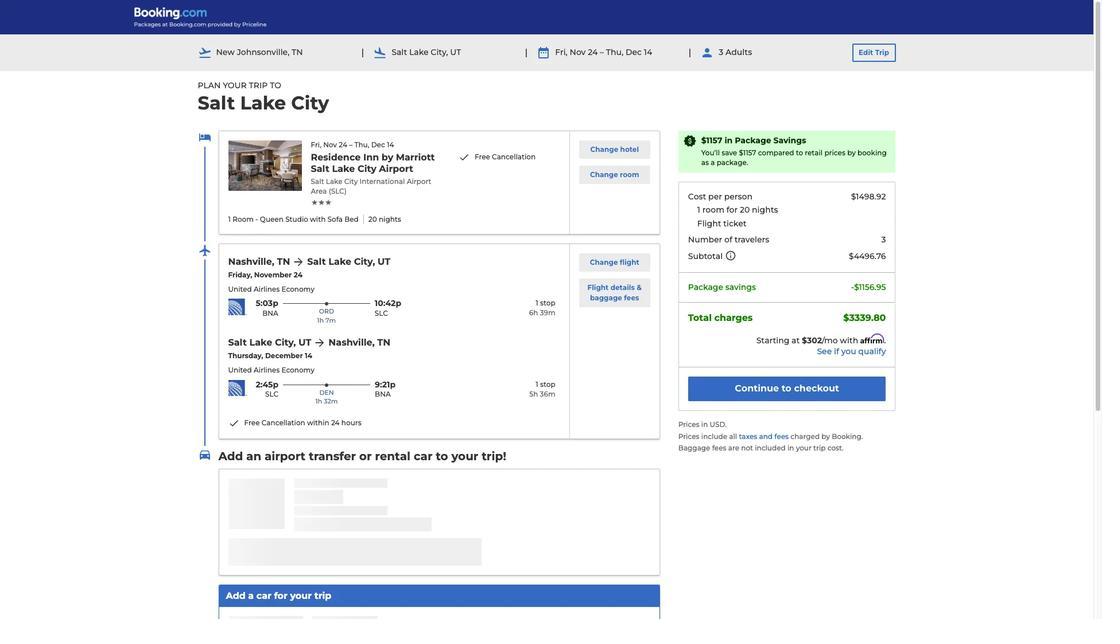 Task type: vqa. For each thing, say whether or not it's contained in the screenshot.
details
yes



Task type: describe. For each thing, give the bounding box(es) containing it.
cancellation for free cancellation within 24 hours
[[262, 419, 305, 428]]

&
[[637, 283, 642, 292]]

1 vertical spatial airport
[[407, 178, 431, 186]]

by inside "$1157 in package savings you'll save $1157 compared to retail prices by booking as a package."
[[847, 149, 856, 157]]

room for 1
[[702, 205, 724, 215]]

airport
[[265, 450, 306, 463]]

thursday,
[[228, 352, 263, 361]]

city, for nashville, tn
[[354, 256, 375, 267]]

hotel image - residence inn by marriott salt lake city airport image
[[228, 140, 302, 191]]

charged
[[791, 432, 820, 441]]

cost per person
[[688, 192, 752, 202]]

hours
[[341, 419, 361, 428]]

charges
[[714, 313, 753, 324]]

in for usd.
[[701, 421, 708, 429]]

transfer
[[309, 450, 356, 463]]

included
[[755, 444, 786, 453]]

1 for 1 stop 5h 36m
[[536, 380, 538, 389]]

change for change hotel
[[590, 145, 618, 154]]

qualify
[[858, 347, 886, 357]]

nov for fri, nov 24 – thu, dec 14 residence inn by marriott salt lake city airport salt lake city international airport area (slc)
[[323, 140, 337, 149]]

by inside fri, nov 24 – thu, dec 14 residence inn by marriott salt lake city airport salt lake city international airport area (slc)
[[382, 152, 393, 163]]

include
[[701, 432, 727, 441]]

continue to checkout
[[735, 384, 839, 394]]

0 vertical spatial airport
[[379, 164, 413, 175]]

7m
[[325, 317, 336, 325]]

flight
[[620, 258, 639, 267]]

compared
[[758, 149, 794, 157]]

united airlines-image image for salt
[[228, 380, 247, 397]]

0 horizontal spatial ut
[[298, 338, 311, 348]]

– for fri, nov 24 – thu, dec 14
[[600, 47, 604, 58]]

booking
[[832, 432, 861, 441]]

3 for 3
[[881, 235, 886, 245]]

1 star image from the left
[[311, 199, 318, 206]]

32m
[[324, 398, 338, 406]]

slc for 10:42p
[[375, 309, 388, 318]]

0 vertical spatial nashville, tn
[[228, 256, 290, 267]]

are
[[728, 444, 739, 453]]

taxes and fees link
[[739, 432, 791, 441]]

ord 1h 7m
[[317, 308, 336, 325]]

johnsonville,
[[237, 47, 289, 58]]

edit trip
[[859, 48, 889, 57]]

9:21p
[[375, 380, 396, 390]]

of
[[724, 235, 732, 245]]

all
[[729, 432, 737, 441]]

36m
[[540, 390, 555, 399]]

1 vertical spatial a
[[248, 591, 254, 602]]

slc for 2:45p
[[265, 390, 278, 399]]

1 horizontal spatial tn
[[292, 47, 303, 58]]

your
[[223, 80, 247, 91]]

3 star image from the left
[[325, 199, 331, 206]]

0 horizontal spatial package
[[688, 282, 723, 292]]

1 vertical spatial nashville, tn
[[329, 338, 390, 348]]

flight details & baggage fees
[[587, 283, 642, 302]]

bed image
[[198, 131, 212, 144]]

1 vertical spatial trip
[[314, 591, 331, 602]]

24 for fri, nov 24 – thu, dec 14
[[588, 47, 598, 58]]

ut for |
[[450, 47, 461, 58]]

affirm
[[860, 334, 884, 344]]

package.
[[717, 158, 748, 167]]

edit trip button
[[852, 44, 896, 62]]

city inside plan your trip to salt lake city
[[291, 92, 329, 114]]

ticket
[[723, 219, 746, 229]]

room
[[233, 215, 254, 224]]

0 horizontal spatial your
[[290, 591, 312, 602]]

cost.
[[827, 444, 844, 453]]

dec for fri, nov 24 – thu, dec 14
[[626, 47, 642, 58]]

add for add a car for your trip
[[226, 591, 246, 602]]

| for fri, nov 24 – thu, dec 14
[[525, 47, 528, 58]]

20 nights
[[368, 215, 401, 224]]

flight inside flight details & baggage fees
[[587, 283, 609, 292]]

2 vertical spatial city
[[344, 178, 358, 186]]

1h for salt
[[317, 317, 324, 325]]

ut for nashville, tn
[[378, 256, 390, 267]]

2 horizontal spatial tn
[[377, 338, 390, 348]]

per
[[708, 192, 722, 202]]

nights inside 1 room for 20 nights flight ticket
[[752, 205, 778, 215]]

10:42p
[[375, 299, 401, 309]]

1 horizontal spatial nashville,
[[329, 338, 375, 348]]

for inside 1 room for 20 nights flight ticket
[[726, 205, 738, 215]]

0 horizontal spatial city,
[[275, 338, 296, 348]]

adults
[[726, 47, 752, 58]]

change hotel link
[[579, 140, 650, 159]]

1h for nashville,
[[316, 398, 322, 406]]

| for salt lake city, ut
[[361, 47, 364, 58]]

marriott
[[396, 152, 435, 163]]

1 room for 20 nights flight ticket
[[697, 205, 778, 229]]

friday, november 24 united airlines economy
[[228, 271, 314, 294]]

number of travelers
[[688, 235, 769, 245]]

to inside "$1157 in package savings you'll save $1157 compared to retail prices by booking as a package."
[[796, 149, 803, 157]]

plan your trip to salt lake city
[[198, 80, 329, 114]]

39m
[[540, 309, 555, 318]]

2 vertical spatial fees
[[712, 444, 726, 453]]

change flight link
[[579, 254, 650, 272]]

0 horizontal spatial 20
[[368, 215, 377, 224]]

(slc)
[[329, 187, 347, 196]]

1 horizontal spatial $1157
[[739, 149, 756, 157]]

residence
[[311, 152, 361, 163]]

2 horizontal spatial in
[[787, 444, 794, 453]]

rental
[[375, 450, 410, 463]]

and
[[759, 432, 773, 441]]

airlines for tn
[[254, 285, 280, 294]]

0 horizontal spatial to
[[436, 450, 448, 463]]

14 for fri, nov 24 – thu, dec 14 residence inn by marriott salt lake city airport salt lake city international airport area (slc)
[[387, 140, 394, 149]]

december
[[265, 352, 303, 361]]

2 vertical spatial salt lake city, ut
[[228, 338, 311, 348]]

thu, for fri, nov 24 – thu, dec 14 residence inn by marriott salt lake city airport salt lake city international airport area (slc)
[[354, 140, 369, 149]]

total
[[688, 313, 712, 324]]

see
[[817, 347, 832, 357]]

6h
[[529, 309, 538, 318]]

city, for |
[[431, 47, 448, 58]]

change flight
[[590, 258, 639, 267]]

subtotal
[[688, 251, 723, 261]]

2 prices from the top
[[678, 432, 699, 441]]

1 prices from the top
[[678, 421, 699, 429]]

to inside the continue to checkout button
[[782, 384, 791, 394]]

change room
[[590, 170, 639, 179]]

0 vertical spatial -
[[255, 215, 258, 224]]

free cancellation within 24 hours
[[244, 419, 361, 428]]

flights image
[[198, 244, 212, 258]]

sofa
[[327, 215, 343, 224]]

change for change flight
[[590, 258, 618, 267]]

14 inside thursday, december 14 united airlines economy
[[305, 352, 312, 361]]

within
[[307, 419, 329, 428]]

thu, for fri, nov 24 – thu, dec 14
[[606, 47, 623, 58]]

1 vertical spatial fees
[[774, 432, 789, 441]]

person
[[724, 192, 752, 202]]

total charges
[[688, 313, 753, 324]]

package inside "$1157 in package savings you'll save $1157 compared to retail prices by booking as a package."
[[735, 135, 771, 146]]

edit
[[859, 48, 873, 57]]

ord
[[319, 308, 334, 316]]

prices in usd. prices include all taxes and fees charged by booking . baggage fees are not included in your trip cost.
[[678, 421, 863, 453]]

. inside prices in usd. prices include all taxes and fees charged by booking . baggage fees are not included in your trip cost.
[[861, 432, 863, 441]]

– for fri, nov 24 – thu, dec 14 residence inn by marriott salt lake city airport salt lake city international airport area (slc)
[[349, 140, 353, 149]]

free for free cancellation
[[475, 153, 490, 161]]

1 for 1 stop 6h 39m
[[536, 299, 538, 308]]

save
[[722, 149, 737, 157]]

united for salt
[[228, 366, 252, 375]]

booking
[[858, 149, 887, 157]]

$302
[[802, 336, 822, 346]]

1 for 1 room - queen studio with sofa bed
[[228, 215, 231, 224]]

salt inside plan your trip to salt lake city
[[198, 92, 235, 114]]

fri, for fri, nov 24 – thu, dec 14 residence inn by marriott salt lake city airport salt lake city international airport area (slc)
[[311, 140, 321, 149]]

at
[[792, 336, 800, 346]]

starting
[[756, 336, 789, 346]]

continue
[[735, 384, 779, 394]]

0 vertical spatial $1157
[[701, 135, 722, 146]]

toggle tooltip image
[[725, 250, 736, 262]]



Task type: locate. For each thing, give the bounding box(es) containing it.
change left hotel
[[590, 145, 618, 154]]

1 vertical spatial salt lake city, ut
[[307, 256, 390, 267]]

$1156.95
[[854, 282, 886, 292]]

your inside prices in usd. prices include all taxes and fees charged by booking . baggage fees are not included in your trip cost.
[[796, 444, 812, 453]]

1 horizontal spatial fees
[[712, 444, 726, 453]]

0 vertical spatial economy
[[281, 285, 314, 294]]

|
[[361, 47, 364, 58], [525, 47, 528, 58], [688, 47, 691, 58]]

change left flight
[[590, 258, 618, 267]]

if
[[834, 347, 839, 357]]

tn down 10:42p slc
[[377, 338, 390, 348]]

fees right and
[[774, 432, 789, 441]]

nashville, down 7m
[[329, 338, 375, 348]]

20
[[740, 205, 750, 215], [368, 215, 377, 224]]

add for add an airport transfer or rental car to your trip!
[[218, 450, 243, 463]]

3 for 3 adults
[[719, 47, 723, 58]]

1 horizontal spatial car
[[414, 450, 433, 463]]

1 vertical spatial tn
[[277, 256, 290, 267]]

cancellation
[[492, 153, 536, 161], [262, 419, 305, 428]]

taxes
[[739, 432, 757, 441]]

fees down include
[[712, 444, 726, 453]]

thu, inside fri, nov 24 – thu, dec 14 residence inn by marriott salt lake city airport salt lake city international airport area (slc)
[[354, 140, 369, 149]]

- right room
[[255, 215, 258, 224]]

24 for friday, november 24 united airlines economy
[[294, 271, 302, 279]]

1 horizontal spatial .
[[884, 336, 886, 346]]

united airlines-image image
[[228, 299, 247, 316], [228, 380, 247, 397]]

usd.
[[710, 421, 727, 429]]

inn
[[363, 152, 379, 163]]

1 vertical spatial thu,
[[354, 140, 369, 149]]

0 vertical spatial trip
[[813, 444, 826, 453]]

-$1156.95
[[851, 282, 886, 292]]

1 horizontal spatial nashville, tn
[[329, 338, 390, 348]]

to right the continue
[[782, 384, 791, 394]]

0 horizontal spatial for
[[274, 591, 288, 602]]

cancellation for free cancellation
[[492, 153, 536, 161]]

flight up baggage on the right top of page
[[587, 283, 609, 292]]

trip
[[249, 80, 268, 91]]

0 horizontal spatial by
[[382, 152, 393, 163]]

stop up the 36m
[[540, 380, 555, 389]]

by right prices
[[847, 149, 856, 157]]

1 | from the left
[[361, 47, 364, 58]]

with inside starting at $302 /mo with affirm . see if you qualify
[[840, 336, 858, 346]]

friday,
[[228, 271, 252, 279]]

3 up $4496.76
[[881, 235, 886, 245]]

baggage
[[678, 444, 710, 453]]

1 vertical spatial package
[[688, 282, 723, 292]]

. inside starting at $302 /mo with affirm . see if you qualify
[[884, 336, 886, 346]]

lake inside plan your trip to salt lake city
[[240, 92, 286, 114]]

bna inside 5:03p bna
[[262, 309, 278, 318]]

airlines inside thursday, december 14 united airlines economy
[[254, 366, 280, 375]]

free for free cancellation within 24 hours
[[244, 419, 260, 428]]

with
[[310, 215, 326, 224], [840, 336, 858, 346]]

20 down star rating image
[[368, 215, 377, 224]]

1 inside 1 room for 20 nights flight ticket
[[697, 205, 700, 215]]

in left usd.
[[701, 421, 708, 429]]

with up "you"
[[840, 336, 858, 346]]

2 horizontal spatial your
[[796, 444, 812, 453]]

stop inside 1 stop 6h 39m
[[540, 299, 555, 308]]

1 up 5h
[[536, 380, 538, 389]]

1 vertical spatial dec
[[371, 140, 385, 149]]

1 up 6h
[[536, 299, 538, 308]]

0 vertical spatial tn
[[292, 47, 303, 58]]

bna down 5:03p
[[262, 309, 278, 318]]

2 vertical spatial in
[[787, 444, 794, 453]]

2 horizontal spatial ut
[[450, 47, 461, 58]]

slc down 10:42p
[[375, 309, 388, 318]]

1 vertical spatial 3
[[881, 235, 886, 245]]

airport up the international
[[379, 164, 413, 175]]

2 stop from the top
[[540, 380, 555, 389]]

change down change hotel link on the right
[[590, 170, 618, 179]]

1 horizontal spatial bna
[[375, 390, 391, 399]]

retail
[[805, 149, 823, 157]]

lake
[[409, 47, 429, 58], [240, 92, 286, 114], [332, 164, 355, 175], [326, 178, 342, 186], [328, 256, 351, 267], [249, 338, 272, 348]]

-
[[255, 215, 258, 224], [851, 282, 854, 292]]

2 vertical spatial tn
[[377, 338, 390, 348]]

fees inside flight details & baggage fees
[[624, 294, 639, 302]]

0 vertical spatial for
[[726, 205, 738, 215]]

stop for salt lake city, ut
[[540, 299, 555, 308]]

international
[[360, 178, 405, 186]]

savings
[[725, 282, 756, 292]]

prices
[[678, 421, 699, 429], [678, 432, 699, 441]]

1 stop from the top
[[540, 299, 555, 308]]

20 inside 1 room for 20 nights flight ticket
[[740, 205, 750, 215]]

airlines up the 2:45p
[[254, 366, 280, 375]]

stop inside 1 stop 5h 36m
[[540, 380, 555, 389]]

24 for fri, nov 24 – thu, dec 14 residence inn by marriott salt lake city airport salt lake city international airport area (slc)
[[339, 140, 347, 149]]

0 horizontal spatial bna
[[262, 309, 278, 318]]

1 horizontal spatial cancellation
[[492, 153, 536, 161]]

1h left 7m
[[317, 317, 324, 325]]

0 horizontal spatial –
[[349, 140, 353, 149]]

in down charged
[[787, 444, 794, 453]]

1 horizontal spatial ut
[[378, 256, 390, 267]]

to left retail
[[796, 149, 803, 157]]

0 vertical spatial united
[[228, 285, 252, 294]]

1h
[[317, 317, 324, 325], [316, 398, 322, 406]]

slc down the 2:45p
[[265, 390, 278, 399]]

1 horizontal spatial city,
[[354, 256, 375, 267]]

1 horizontal spatial in
[[725, 135, 733, 146]]

0 horizontal spatial nov
[[323, 140, 337, 149]]

tn
[[292, 47, 303, 58], [277, 256, 290, 267], [377, 338, 390, 348]]

plan
[[198, 80, 221, 91]]

0 vertical spatial airlines
[[254, 285, 280, 294]]

salt lake city, ut for nashville, tn
[[307, 256, 390, 267]]

airport
[[379, 164, 413, 175], [407, 178, 431, 186]]

economy
[[281, 285, 314, 294], [281, 366, 314, 375]]

fri, inside fri, nov 24 – thu, dec 14 residence inn by marriott salt lake city airport salt lake city international airport area (slc)
[[311, 140, 321, 149]]

den 1h 32m
[[316, 389, 338, 406]]

flight up number at the top
[[697, 219, 721, 229]]

room inside 1 room for 20 nights flight ticket
[[702, 205, 724, 215]]

star rating image
[[311, 199, 440, 206]]

1 horizontal spatial fri,
[[555, 47, 568, 58]]

– inside fri, nov 24 – thu, dec 14 residence inn by marriott salt lake city airport salt lake city international airport area (slc)
[[349, 140, 353, 149]]

1 airlines from the top
[[254, 285, 280, 294]]

1 down the cost
[[697, 205, 700, 215]]

bed
[[344, 215, 359, 224]]

in for package
[[725, 135, 733, 146]]

slc inside 10:42p slc
[[375, 309, 388, 318]]

1h inside den 1h 32m
[[316, 398, 322, 406]]

airport down marriott
[[407, 178, 431, 186]]

2 vertical spatial 14
[[305, 352, 312, 361]]

2 vertical spatial city,
[[275, 338, 296, 348]]

1 vertical spatial united airlines-image image
[[228, 380, 247, 397]]

bna down '9:21p'
[[375, 390, 391, 399]]

united inside thursday, december 14 united airlines economy
[[228, 366, 252, 375]]

star image
[[311, 199, 318, 206], [318, 199, 325, 206], [325, 199, 331, 206]]

bna inside 9:21p bna
[[375, 390, 391, 399]]

united for nashville,
[[228, 285, 252, 294]]

0 horizontal spatial |
[[361, 47, 364, 58]]

airlines for lake
[[254, 366, 280, 375]]

3 | from the left
[[688, 47, 691, 58]]

united airlines-image image left 2:45p slc
[[228, 380, 247, 397]]

1 horizontal spatial slc
[[375, 309, 388, 318]]

1 horizontal spatial dec
[[626, 47, 642, 58]]

room down per
[[702, 205, 724, 215]]

2 horizontal spatial |
[[688, 47, 691, 58]]

nights down star rating image
[[379, 215, 401, 224]]

number
[[688, 235, 722, 245]]

1 united airlines-image image from the top
[[228, 299, 247, 316]]

dec for fri, nov 24 – thu, dec 14 residence inn by marriott salt lake city airport salt lake city international airport area (slc)
[[371, 140, 385, 149]]

1 vertical spatial add
[[226, 591, 246, 602]]

airlines inside friday, november 24 united airlines economy
[[254, 285, 280, 294]]

1
[[697, 205, 700, 215], [228, 215, 231, 224], [536, 299, 538, 308], [536, 380, 538, 389]]

2 vertical spatial to
[[436, 450, 448, 463]]

package down subtotal
[[688, 282, 723, 292]]

1 vertical spatial in
[[701, 421, 708, 429]]

0 horizontal spatial in
[[701, 421, 708, 429]]

$4496.76
[[849, 251, 886, 261]]

fri, nov 24 – thu, dec 14 residence inn by marriott salt lake city airport salt lake city international airport area (slc)
[[311, 140, 435, 196]]

trip
[[813, 444, 826, 453], [314, 591, 331, 602]]

1 horizontal spatial -
[[851, 282, 854, 292]]

1 united from the top
[[228, 285, 252, 294]]

$1498.92
[[851, 192, 886, 202]]

0 horizontal spatial .
[[861, 432, 863, 441]]

2 airlines from the top
[[254, 366, 280, 375]]

. up qualify
[[884, 336, 886, 346]]

2 economy from the top
[[281, 366, 314, 375]]

1 stop 5h 36m
[[529, 380, 555, 399]]

0 horizontal spatial nights
[[379, 215, 401, 224]]

economy inside friday, november 24 united airlines economy
[[281, 285, 314, 294]]

nashville, tn down 7m
[[329, 338, 390, 348]]

1 vertical spatial 14
[[387, 140, 394, 149]]

november
[[254, 271, 292, 279]]

bna for 5:03p
[[262, 309, 278, 318]]

0 vertical spatial city
[[291, 92, 329, 114]]

2 star image from the left
[[318, 199, 325, 206]]

0 vertical spatial with
[[310, 215, 326, 224]]

economy for salt lake city, ut
[[281, 366, 314, 375]]

2 united airlines-image image from the top
[[228, 380, 247, 397]]

trip inside prices in usd. prices include all taxes and fees charged by booking . baggage fees are not included in your trip cost.
[[813, 444, 826, 453]]

1 inside 1 stop 5h 36m
[[536, 380, 538, 389]]

nights
[[752, 205, 778, 215], [379, 215, 401, 224]]

nov for fri, nov 24 – thu, dec 14
[[570, 47, 586, 58]]

room
[[620, 170, 639, 179], [702, 205, 724, 215]]

by right inn
[[382, 152, 393, 163]]

0 vertical spatial fri,
[[555, 47, 568, 58]]

2 vertical spatial change
[[590, 258, 618, 267]]

3 left adults
[[719, 47, 723, 58]]

0 horizontal spatial fri,
[[311, 140, 321, 149]]

0 vertical spatial in
[[725, 135, 733, 146]]

1 vertical spatial car
[[256, 591, 271, 602]]

$1157 up package.
[[739, 149, 756, 157]]

change hotel
[[590, 145, 639, 154]]

$1157 up you'll
[[701, 135, 722, 146]]

bna for 9:21p
[[375, 390, 391, 399]]

1 vertical spatial –
[[349, 140, 353, 149]]

by inside prices in usd. prices include all taxes and fees charged by booking . baggage fees are not included in your trip cost.
[[822, 432, 830, 441]]

prices
[[824, 149, 845, 157]]

fri,
[[555, 47, 568, 58], [311, 140, 321, 149]]

5:03p
[[256, 299, 278, 309]]

0 horizontal spatial car
[[256, 591, 271, 602]]

to right rental
[[436, 450, 448, 463]]

1 vertical spatial economy
[[281, 366, 314, 375]]

2 united from the top
[[228, 366, 252, 375]]

room down hotel
[[620, 170, 639, 179]]

stop for nashville, tn
[[540, 380, 555, 389]]

thu,
[[606, 47, 623, 58], [354, 140, 369, 149]]

1 horizontal spatial trip
[[813, 444, 826, 453]]

| for 3 adults
[[688, 47, 691, 58]]

0 vertical spatial bna
[[262, 309, 278, 318]]

- up $3339.80
[[851, 282, 854, 292]]

cost
[[688, 192, 706, 202]]

hotel
[[620, 145, 639, 154]]

1 horizontal spatial nov
[[570, 47, 586, 58]]

united
[[228, 285, 252, 294], [228, 366, 252, 375]]

0 vertical spatial add
[[218, 450, 243, 463]]

/mo
[[822, 336, 838, 346]]

fri, nov 24 – thu, dec 14
[[555, 47, 652, 58]]

1 horizontal spatial nights
[[752, 205, 778, 215]]

1h down den
[[316, 398, 322, 406]]

2 | from the left
[[525, 47, 528, 58]]

1 inside 1 stop 6h 39m
[[536, 299, 538, 308]]

tn up november
[[277, 256, 290, 267]]

fees down &
[[624, 294, 639, 302]]

economy inside thursday, december 14 united airlines economy
[[281, 366, 314, 375]]

24 inside fri, nov 24 – thu, dec 14 residence inn by marriott salt lake city airport salt lake city international airport area (slc)
[[339, 140, 347, 149]]

queen
[[260, 215, 284, 224]]

3 adults
[[719, 47, 752, 58]]

with left 'sofa'
[[310, 215, 326, 224]]

new johnsonville, tn
[[216, 47, 303, 58]]

0 horizontal spatial with
[[310, 215, 326, 224]]

nov inside fri, nov 24 – thu, dec 14 residence inn by marriott salt lake city airport salt lake city international airport area (slc)
[[323, 140, 337, 149]]

1 horizontal spatial by
[[822, 432, 830, 441]]

salt lake city, ut for |
[[392, 47, 461, 58]]

package up compared
[[735, 135, 771, 146]]

tn right johnsonville,
[[292, 47, 303, 58]]

your
[[796, 444, 812, 453], [451, 450, 478, 463], [290, 591, 312, 602]]

free cancellation
[[475, 153, 536, 161]]

2 vertical spatial ut
[[298, 338, 311, 348]]

nights down person
[[752, 205, 778, 215]]

change
[[590, 145, 618, 154], [590, 170, 618, 179], [590, 258, 618, 267]]

fees
[[624, 294, 639, 302], [774, 432, 789, 441], [712, 444, 726, 453]]

0 vertical spatial to
[[796, 149, 803, 157]]

united down friday,
[[228, 285, 252, 294]]

0 horizontal spatial 3
[[719, 47, 723, 58]]

1 vertical spatial fri,
[[311, 140, 321, 149]]

stop up 39m
[[540, 299, 555, 308]]

salt
[[392, 47, 407, 58], [198, 92, 235, 114], [311, 164, 329, 175], [311, 178, 324, 186], [307, 256, 326, 267], [228, 338, 247, 348]]

0 vertical spatial 14
[[644, 47, 652, 58]]

0 vertical spatial nov
[[570, 47, 586, 58]]

0 vertical spatial .
[[884, 336, 886, 346]]

$1157 in package savings you'll save $1157 compared to retail prices by booking as a package.
[[701, 135, 887, 167]]

1 for 1 room for 20 nights flight ticket
[[697, 205, 700, 215]]

24 inside friday, november 24 united airlines economy
[[294, 271, 302, 279]]

1 vertical spatial for
[[274, 591, 288, 602]]

room for change
[[620, 170, 639, 179]]

den
[[319, 389, 334, 397]]

0 horizontal spatial cancellation
[[262, 419, 305, 428]]

10:42p slc
[[375, 299, 401, 318]]

a inside "$1157 in package savings you'll save $1157 compared to retail prices by booking as a package."
[[711, 158, 715, 167]]

1 room - queen studio with sofa bed
[[228, 215, 359, 224]]

0 vertical spatial 3
[[719, 47, 723, 58]]

24
[[588, 47, 598, 58], [339, 140, 347, 149], [294, 271, 302, 279], [331, 419, 340, 428]]

baggage
[[590, 294, 622, 302]]

in inside "$1157 in package savings you'll save $1157 compared to retail prices by booking as a package."
[[725, 135, 733, 146]]

1 vertical spatial bna
[[375, 390, 391, 399]]

0 vertical spatial salt lake city, ut
[[392, 47, 461, 58]]

1 vertical spatial prices
[[678, 432, 699, 441]]

0 horizontal spatial fees
[[624, 294, 639, 302]]

starting at $302 /mo with affirm . see if you qualify
[[756, 334, 886, 357]]

$3339.80
[[843, 313, 886, 324]]

20 down person
[[740, 205, 750, 215]]

1 horizontal spatial your
[[451, 450, 478, 463]]

1 left room
[[228, 215, 231, 224]]

checkout
[[794, 384, 839, 394]]

car
[[414, 450, 433, 463], [256, 591, 271, 602]]

0 vertical spatial change
[[590, 145, 618, 154]]

0 vertical spatial flight
[[697, 219, 721, 229]]

area
[[311, 187, 327, 196]]

add an airport transfer or rental car to your trip!
[[218, 450, 506, 463]]

united airlines-image image left 5:03p bna on the left of page
[[228, 299, 247, 316]]

united airlines-image image for nashville,
[[228, 299, 247, 316]]

1h inside ord 1h 7m
[[317, 317, 324, 325]]

to
[[796, 149, 803, 157], [782, 384, 791, 394], [436, 450, 448, 463]]

flight inside 1 room for 20 nights flight ticket
[[697, 219, 721, 229]]

14 inside fri, nov 24 – thu, dec 14 residence inn by marriott salt lake city airport salt lake city international airport area (slc)
[[387, 140, 394, 149]]

you
[[841, 347, 856, 357]]

thursday, december 14 united airlines economy
[[228, 352, 314, 375]]

0 horizontal spatial nashville,
[[228, 256, 274, 267]]

flight details & baggage fees link
[[579, 279, 650, 308]]

0 horizontal spatial thu,
[[354, 140, 369, 149]]

in up save
[[725, 135, 733, 146]]

14 for fri, nov 24 – thu, dec 14
[[644, 47, 652, 58]]

fri, for fri, nov 24 – thu, dec 14
[[555, 47, 568, 58]]

nashville, tn up november
[[228, 256, 290, 267]]

0 vertical spatial nashville,
[[228, 256, 274, 267]]

united inside friday, november 24 united airlines economy
[[228, 285, 252, 294]]

1 vertical spatial stop
[[540, 380, 555, 389]]

nashville,
[[228, 256, 274, 267], [329, 338, 375, 348]]

airlines up 5:03p
[[254, 285, 280, 294]]

3
[[719, 47, 723, 58], [881, 235, 886, 245]]

cars image
[[198, 449, 212, 462]]

package savings
[[688, 282, 756, 292]]

1 vertical spatial .
[[861, 432, 863, 441]]

nashville, up friday,
[[228, 256, 274, 267]]

0 vertical spatial package
[[735, 135, 771, 146]]

trip!
[[482, 450, 506, 463]]

0 vertical spatial thu,
[[606, 47, 623, 58]]

economy down november
[[281, 285, 314, 294]]

by up cost.
[[822, 432, 830, 441]]

economy down december at the bottom left
[[281, 366, 314, 375]]

savings
[[773, 135, 806, 146]]

economy for nashville, tn
[[281, 285, 314, 294]]

change for change room
[[590, 170, 618, 179]]

travelers
[[734, 235, 769, 245]]

0 vertical spatial 1h
[[317, 317, 324, 325]]

1 vertical spatial free
[[244, 419, 260, 428]]

dec inside fri, nov 24 – thu, dec 14 residence inn by marriott salt lake city airport salt lake city international airport area (slc)
[[371, 140, 385, 149]]

united down thursday,
[[228, 366, 252, 375]]

booking.com packages image
[[133, 7, 267, 28]]

an
[[246, 450, 261, 463]]

as
[[701, 158, 709, 167]]

. right charged
[[861, 432, 863, 441]]

slc inside 2:45p slc
[[265, 390, 278, 399]]

1 vertical spatial city
[[358, 164, 376, 175]]

1 economy from the top
[[281, 285, 314, 294]]

9:21p bna
[[375, 380, 396, 399]]

1 vertical spatial nashville,
[[329, 338, 375, 348]]



